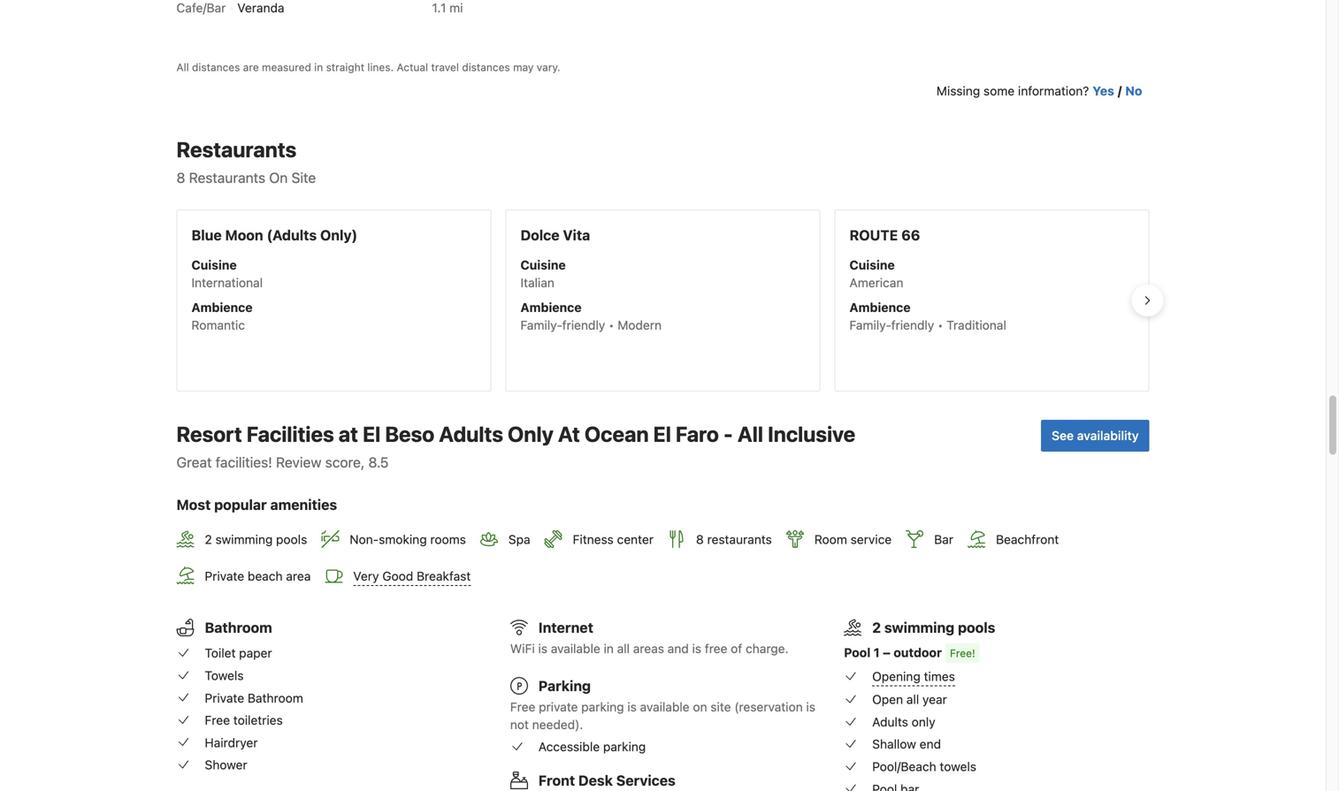 Task type: vqa. For each thing, say whether or not it's contained in the screenshot.


Task type: describe. For each thing, give the bounding box(es) containing it.
blue
[[191, 227, 222, 244]]

route
[[850, 227, 898, 244]]

1 vertical spatial 2
[[872, 619, 881, 636]]

accessible parking
[[538, 740, 646, 755]]

is up "accessible parking"
[[627, 700, 637, 715]]

is right wifi
[[538, 642, 547, 656]]

vary.
[[537, 61, 560, 74]]

most popular amenities
[[176, 497, 337, 514]]

adults only
[[872, 715, 935, 730]]

front
[[538, 773, 575, 790]]

region containing blue moon (adults only)
[[162, 203, 1164, 399]]

may
[[513, 61, 534, 74]]

pool 1 – outdoor free!
[[844, 646, 975, 660]]

good
[[382, 569, 413, 584]]

breakfast
[[417, 569, 471, 584]]

facilities!
[[216, 454, 272, 471]]

actual
[[397, 61, 428, 74]]

information?
[[1018, 84, 1089, 98]]

available inside free private parking is available on site (reservation is not needed).
[[640, 700, 690, 715]]

mi
[[449, 1, 463, 15]]

ambience romantic
[[191, 300, 253, 333]]

towels
[[940, 760, 976, 774]]

travel
[[431, 61, 459, 74]]

romantic
[[191, 318, 245, 333]]

1 vertical spatial swimming
[[884, 619, 955, 636]]

• for vita
[[609, 318, 614, 333]]

1 vertical spatial 8
[[696, 532, 704, 547]]

yes button
[[1093, 82, 1114, 100]]

dolce
[[521, 227, 559, 244]]

services
[[616, 773, 676, 790]]

restaurants
[[707, 532, 772, 547]]

open
[[872, 693, 903, 707]]

ambience family-friendly • modern
[[521, 300, 662, 333]]

ocean
[[585, 422, 649, 447]]

pool/beach
[[872, 760, 936, 774]]

toiletries
[[233, 713, 283, 728]]

private for private bathroom
[[205, 691, 244, 706]]

faro
[[676, 422, 719, 447]]

missing some information? yes / no
[[937, 84, 1142, 98]]

1 vertical spatial pools
[[958, 619, 995, 636]]

0 vertical spatial all
[[617, 642, 630, 656]]

parking
[[538, 678, 591, 695]]

pool
[[844, 646, 871, 660]]

on
[[269, 170, 288, 186]]

vita
[[563, 227, 590, 244]]

beso
[[385, 422, 434, 447]]

smoking
[[379, 532, 427, 547]]

room
[[814, 532, 847, 547]]

family- for route
[[850, 318, 891, 333]]

and
[[668, 642, 689, 656]]

beach
[[248, 569, 283, 584]]

cuisine for blue
[[191, 258, 237, 273]]

lines.
[[367, 61, 394, 74]]

great
[[176, 454, 212, 471]]

yes
[[1093, 84, 1114, 98]]

0 horizontal spatial all
[[176, 61, 189, 74]]

cafe/bar
[[176, 1, 226, 15]]

are
[[243, 61, 259, 74]]

–
[[883, 646, 891, 660]]

inclusive
[[768, 422, 855, 447]]

cuisine american
[[850, 258, 903, 290]]

hairdryer
[[205, 736, 258, 750]]

all distances are measured in straight lines. actual travel distances may vary.
[[176, 61, 560, 74]]

charge.
[[746, 642, 789, 656]]

ambience for route
[[850, 300, 911, 315]]

1 vertical spatial restaurants
[[189, 170, 265, 186]]

parking inside free private parking is available on site (reservation is not needed).
[[581, 700, 624, 715]]

(reservation
[[734, 700, 803, 715]]

at
[[558, 422, 580, 447]]

area
[[286, 569, 311, 584]]

very
[[353, 569, 379, 584]]

only
[[912, 715, 935, 730]]

end
[[920, 737, 941, 752]]

opening times
[[872, 669, 955, 684]]

1 vertical spatial bathroom
[[248, 691, 303, 706]]

0 vertical spatial bathroom
[[205, 619, 272, 636]]

family- for dolce
[[521, 318, 562, 333]]

1 distances from the left
[[192, 61, 240, 74]]

(adults
[[267, 227, 317, 244]]

room service
[[814, 532, 892, 547]]

shallow
[[872, 737, 916, 752]]

only
[[508, 422, 553, 447]]

ambience for dolce
[[521, 300, 582, 315]]

toilet
[[205, 646, 236, 661]]

international
[[191, 276, 263, 290]]

wifi is available in all areas and is free of charge.
[[510, 642, 789, 656]]

0 vertical spatial in
[[314, 61, 323, 74]]

ambience for blue
[[191, 300, 253, 315]]

all inside resort facilities at el beso adults only at ocean el faro - all inclusive great facilities! review score, 8.5
[[738, 422, 763, 447]]

1.1
[[432, 1, 446, 15]]

free!
[[950, 647, 975, 660]]

1 el from the left
[[363, 422, 381, 447]]

at
[[339, 422, 358, 447]]

1 vertical spatial parking
[[603, 740, 646, 755]]

toilet paper
[[205, 646, 272, 661]]

• for 66
[[938, 318, 943, 333]]

see
[[1052, 429, 1074, 443]]

private bathroom
[[205, 691, 303, 706]]



Task type: locate. For each thing, give the bounding box(es) containing it.
el left faro
[[653, 422, 671, 447]]

cuisine for route
[[850, 258, 895, 273]]

bathroom up toiletries
[[248, 691, 303, 706]]

1 horizontal spatial pools
[[958, 619, 995, 636]]

1 horizontal spatial free
[[510, 700, 535, 715]]

0 horizontal spatial in
[[314, 61, 323, 74]]

fitness
[[573, 532, 614, 547]]

cuisine up italian on the top of page
[[521, 258, 566, 273]]

ambience down italian on the top of page
[[521, 300, 582, 315]]

cuisine up international
[[191, 258, 237, 273]]

2 el from the left
[[653, 422, 671, 447]]

0 horizontal spatial family-
[[521, 318, 562, 333]]

facilities
[[247, 422, 334, 447]]

0 horizontal spatial swimming
[[215, 532, 273, 547]]

8.5
[[368, 454, 389, 471]]

2 ambience from the left
[[521, 300, 582, 315]]

moon
[[225, 227, 263, 244]]

outdoor
[[894, 646, 942, 660]]

adults left only
[[439, 422, 503, 447]]

0 horizontal spatial all
[[617, 642, 630, 656]]

• inside ambience family-friendly • traditional
[[938, 318, 943, 333]]

2 horizontal spatial ambience
[[850, 300, 911, 315]]

0 horizontal spatial 8
[[176, 170, 185, 186]]

measured
[[262, 61, 311, 74]]

route 66
[[850, 227, 920, 244]]

3 cuisine from the left
[[850, 258, 895, 273]]

1 vertical spatial available
[[640, 700, 690, 715]]

bar
[[934, 532, 953, 547]]

2 friendly from the left
[[891, 318, 934, 333]]

ambience up romantic
[[191, 300, 253, 315]]

8
[[176, 170, 185, 186], [696, 532, 704, 547]]

2 family- from the left
[[850, 318, 891, 333]]

2 horizontal spatial cuisine
[[850, 258, 895, 273]]

0 vertical spatial private
[[205, 569, 244, 584]]

is right and
[[692, 642, 701, 656]]

1 horizontal spatial available
[[640, 700, 690, 715]]

family- inside ambience family-friendly • modern
[[521, 318, 562, 333]]

all right -
[[738, 422, 763, 447]]

ambience inside ambience family-friendly • modern
[[521, 300, 582, 315]]

2 • from the left
[[938, 318, 943, 333]]

0 vertical spatial swimming
[[215, 532, 273, 547]]

private left beach at the left of page
[[205, 569, 244, 584]]

blue moon (adults only)
[[191, 227, 357, 244]]

all left the year
[[906, 693, 919, 707]]

not
[[510, 718, 529, 732]]

0 vertical spatial parking
[[581, 700, 624, 715]]

1 horizontal spatial 2
[[872, 619, 881, 636]]

1 horizontal spatial all
[[906, 693, 919, 707]]

internet
[[538, 619, 593, 636]]

all
[[176, 61, 189, 74], [738, 422, 763, 447]]

0 vertical spatial adults
[[439, 422, 503, 447]]

0 horizontal spatial cuisine
[[191, 258, 237, 273]]

site
[[291, 170, 316, 186]]

pool/beach towels
[[872, 760, 976, 774]]

1 ambience from the left
[[191, 300, 253, 315]]

0 vertical spatial pools
[[276, 532, 307, 547]]

1 horizontal spatial swimming
[[884, 619, 955, 636]]

1 vertical spatial private
[[205, 691, 244, 706]]

availability
[[1077, 429, 1139, 443]]

el right at
[[363, 422, 381, 447]]

/
[[1118, 84, 1122, 98]]

no button
[[1125, 82, 1142, 100]]

friendly down american
[[891, 318, 934, 333]]

non-smoking rooms
[[350, 532, 466, 547]]

see availability
[[1052, 429, 1139, 443]]

towels
[[205, 669, 244, 683]]

popular
[[214, 497, 267, 514]]

ambience family-friendly • traditional
[[850, 300, 1006, 333]]

family- down american
[[850, 318, 891, 333]]

family- down italian on the top of page
[[521, 318, 562, 333]]

1 horizontal spatial family-
[[850, 318, 891, 333]]

0 vertical spatial 8
[[176, 170, 185, 186]]

cuisine up american
[[850, 258, 895, 273]]

paper
[[239, 646, 272, 661]]

2 down "most" at the left bottom of the page
[[205, 532, 212, 547]]

distances left may
[[462, 61, 510, 74]]

2 private from the top
[[205, 691, 244, 706]]

0 horizontal spatial el
[[363, 422, 381, 447]]

accessible
[[538, 740, 600, 755]]

opening
[[872, 669, 921, 684]]

available left on
[[640, 700, 690, 715]]

free inside free private parking is available on site (reservation is not needed).
[[510, 700, 535, 715]]

1 horizontal spatial adults
[[872, 715, 908, 730]]

desk
[[578, 773, 613, 790]]

all left the areas
[[617, 642, 630, 656]]

1 horizontal spatial 8
[[696, 532, 704, 547]]

ambience inside ambience family-friendly • traditional
[[850, 300, 911, 315]]

some
[[984, 84, 1015, 98]]

1 family- from the left
[[521, 318, 562, 333]]

restaurants left on on the left
[[189, 170, 265, 186]]

•
[[609, 318, 614, 333], [938, 318, 943, 333]]

0 vertical spatial 2 swimming pools
[[205, 532, 307, 547]]

restaurants
[[176, 137, 297, 162], [189, 170, 265, 186]]

in left "straight" on the left top of the page
[[314, 61, 323, 74]]

cuisine for dolce
[[521, 258, 566, 273]]

2 swimming pools up outdoor
[[872, 619, 995, 636]]

free
[[705, 642, 727, 656]]

1
[[874, 646, 880, 660]]

0 vertical spatial 2
[[205, 532, 212, 547]]

service
[[851, 532, 892, 547]]

free private parking is available on site (reservation is not needed).
[[510, 700, 815, 732]]

1 • from the left
[[609, 318, 614, 333]]

1 horizontal spatial cuisine
[[521, 258, 566, 273]]

1 horizontal spatial 2 swimming pools
[[872, 619, 995, 636]]

0 horizontal spatial 2 swimming pools
[[205, 532, 307, 547]]

distances left are
[[192, 61, 240, 74]]

review
[[276, 454, 322, 471]]

front desk services
[[538, 773, 676, 790]]

needed).
[[532, 718, 583, 732]]

1 horizontal spatial ambience
[[521, 300, 582, 315]]

66
[[901, 227, 920, 244]]

friendly for dolce vita
[[562, 318, 605, 333]]

adults down open
[[872, 715, 908, 730]]

1 vertical spatial all
[[906, 693, 919, 707]]

cuisine italian
[[521, 258, 566, 290]]

1 friendly from the left
[[562, 318, 605, 333]]

cuisine
[[191, 258, 237, 273], [521, 258, 566, 273], [850, 258, 895, 273]]

very good breakfast
[[353, 569, 471, 584]]

1 vertical spatial in
[[604, 642, 614, 656]]

private
[[539, 700, 578, 715]]

1 horizontal spatial el
[[653, 422, 671, 447]]

1 vertical spatial adults
[[872, 715, 908, 730]]

in left the areas
[[604, 642, 614, 656]]

1 horizontal spatial distances
[[462, 61, 510, 74]]

times
[[924, 669, 955, 684]]

shallow end
[[872, 737, 941, 752]]

1 vertical spatial all
[[738, 422, 763, 447]]

ambience down american
[[850, 300, 911, 315]]

0 vertical spatial available
[[551, 642, 600, 656]]

0 horizontal spatial 2
[[205, 532, 212, 547]]

pools up free!
[[958, 619, 995, 636]]

2 distances from the left
[[462, 61, 510, 74]]

family- inside ambience family-friendly • traditional
[[850, 318, 891, 333]]

parking up front desk services
[[603, 740, 646, 755]]

0 horizontal spatial pools
[[276, 532, 307, 547]]

0 horizontal spatial •
[[609, 318, 614, 333]]

0 horizontal spatial available
[[551, 642, 600, 656]]

cuisine inside "cuisine international"
[[191, 258, 237, 273]]

1 cuisine from the left
[[191, 258, 237, 273]]

0 horizontal spatial ambience
[[191, 300, 253, 315]]

center
[[617, 532, 654, 547]]

-
[[723, 422, 733, 447]]

dolce vita
[[521, 227, 590, 244]]

1 horizontal spatial friendly
[[891, 318, 934, 333]]

free up hairdryer
[[205, 713, 230, 728]]

private for private beach area
[[205, 569, 244, 584]]

straight
[[326, 61, 364, 74]]

• left traditional
[[938, 318, 943, 333]]

see availability button
[[1041, 420, 1149, 452]]

cuisine inside cuisine american
[[850, 258, 895, 273]]

rooms
[[430, 532, 466, 547]]

non-
[[350, 532, 379, 547]]

0 horizontal spatial adults
[[439, 422, 503, 447]]

3 ambience from the left
[[850, 300, 911, 315]]

of
[[731, 642, 742, 656]]

available down internet
[[551, 642, 600, 656]]

swimming up outdoor
[[884, 619, 955, 636]]

8 inside the restaurants 8 restaurants on site
[[176, 170, 185, 186]]

free for free private parking is available on site (reservation is not needed).
[[510, 700, 535, 715]]

only)
[[320, 227, 357, 244]]

free for free toiletries
[[205, 713, 230, 728]]

1 horizontal spatial all
[[738, 422, 763, 447]]

beachfront
[[996, 532, 1059, 547]]

free toiletries
[[205, 713, 283, 728]]

friendly inside ambience family-friendly • traditional
[[891, 318, 934, 333]]

2 cuisine from the left
[[521, 258, 566, 273]]

restaurants up on on the left
[[176, 137, 297, 162]]

parking up "accessible parking"
[[581, 700, 624, 715]]

1 horizontal spatial in
[[604, 642, 614, 656]]

• left modern
[[609, 318, 614, 333]]

all down cafe/bar
[[176, 61, 189, 74]]

in
[[314, 61, 323, 74], [604, 642, 614, 656]]

friendly left modern
[[562, 318, 605, 333]]

private down towels
[[205, 691, 244, 706]]

open all year
[[872, 693, 947, 707]]

• inside ambience family-friendly • modern
[[609, 318, 614, 333]]

most
[[176, 497, 211, 514]]

0 vertical spatial all
[[176, 61, 189, 74]]

friendly for route 66
[[891, 318, 934, 333]]

all
[[617, 642, 630, 656], [906, 693, 919, 707]]

2 swimming pools down most popular amenities at bottom left
[[205, 532, 307, 547]]

swimming down popular
[[215, 532, 273, 547]]

1 private from the top
[[205, 569, 244, 584]]

0 horizontal spatial free
[[205, 713, 230, 728]]

free
[[510, 700, 535, 715], [205, 713, 230, 728]]

private beach area
[[205, 569, 311, 584]]

year
[[923, 693, 947, 707]]

cuisine international
[[191, 258, 263, 290]]

pools down amenities on the left of page
[[276, 532, 307, 547]]

0 horizontal spatial friendly
[[562, 318, 605, 333]]

0 horizontal spatial distances
[[192, 61, 240, 74]]

bathroom up toilet paper
[[205, 619, 272, 636]]

0 vertical spatial restaurants
[[176, 137, 297, 162]]

8 restaurants
[[696, 532, 772, 547]]

is right (reservation on the right bottom of the page
[[806, 700, 815, 715]]

region
[[162, 203, 1164, 399]]

pools
[[276, 532, 307, 547], [958, 619, 995, 636]]

1 horizontal spatial •
[[938, 318, 943, 333]]

1.1 mi
[[432, 1, 463, 15]]

free up not
[[510, 700, 535, 715]]

veranda
[[237, 1, 284, 15]]

1 vertical spatial 2 swimming pools
[[872, 619, 995, 636]]

italian
[[521, 276, 554, 290]]

site
[[711, 700, 731, 715]]

modern
[[618, 318, 662, 333]]

2 swimming pools
[[205, 532, 307, 547], [872, 619, 995, 636]]

resort
[[176, 422, 242, 447]]

2 up 1
[[872, 619, 881, 636]]

adults inside resort facilities at el beso adults only at ocean el faro - all inclusive great facilities! review score, 8.5
[[439, 422, 503, 447]]

friendly inside ambience family-friendly • modern
[[562, 318, 605, 333]]



